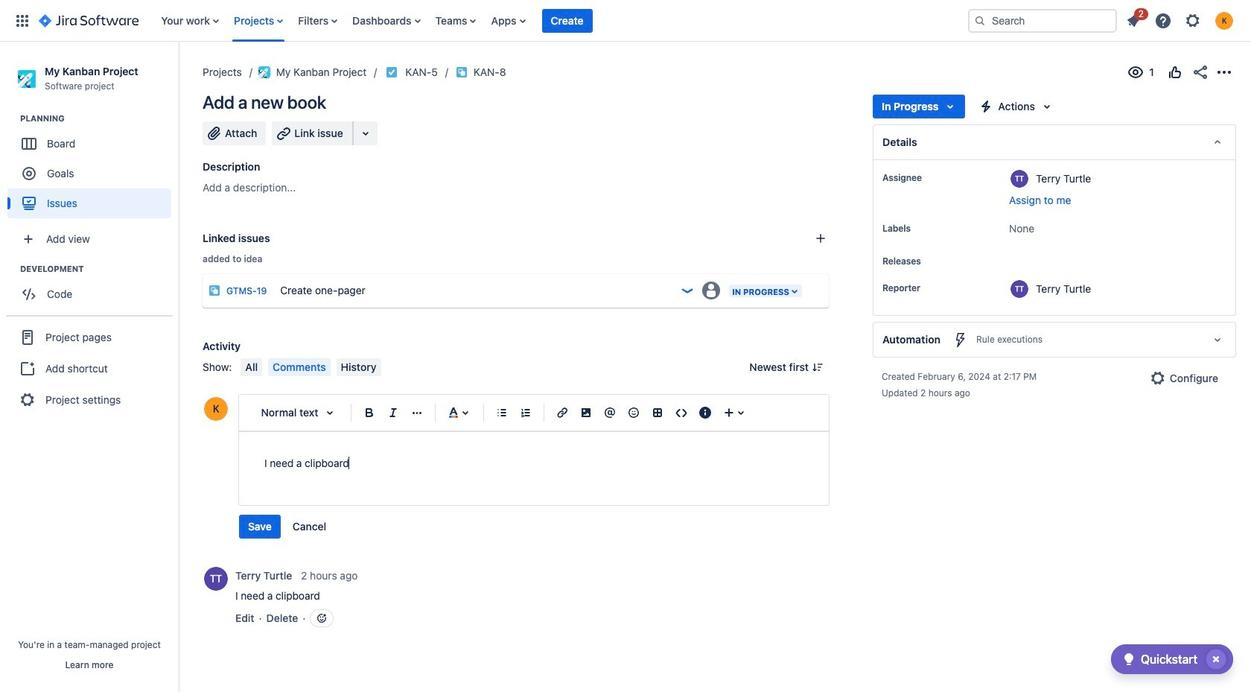 Task type: describe. For each thing, give the bounding box(es) containing it.
search image
[[975, 15, 987, 26]]

more information about terry turtle image
[[1011, 170, 1029, 188]]

0 horizontal spatial list
[[154, 0, 957, 41]]

dismiss quickstart image
[[1205, 648, 1229, 671]]

heading for planning image
[[20, 113, 178, 125]]

details element
[[873, 124, 1237, 160]]

link web pages and more image
[[357, 124, 375, 142]]

subtask image
[[456, 66, 468, 78]]

automation element
[[873, 322, 1237, 358]]

mention image
[[601, 404, 619, 422]]

numbered list ⌘⇧7 image
[[517, 404, 535, 422]]

1 horizontal spatial list item
[[1121, 6, 1149, 32]]

0 horizontal spatial list item
[[542, 0, 593, 41]]

link an issue image
[[815, 233, 827, 244]]

info panel image
[[697, 404, 715, 422]]

assignee pin to top. only you can see pinned fields. image
[[926, 172, 938, 184]]

vote options: no one has voted for this issue yet. image
[[1167, 63, 1185, 81]]

Search field
[[969, 9, 1118, 32]]

goal image
[[22, 167, 36, 180]]

more formatting image
[[408, 404, 426, 422]]

help image
[[1155, 12, 1173, 29]]

actions image
[[1216, 63, 1234, 81]]



Task type: vqa. For each thing, say whether or not it's contained in the screenshot.
Project
no



Task type: locate. For each thing, give the bounding box(es) containing it.
issue type: sub-task image
[[209, 285, 221, 297]]

group
[[7, 113, 178, 223], [7, 263, 178, 314], [6, 315, 173, 421], [239, 515, 335, 539]]

more information about terry turtle image
[[204, 567, 228, 591]]

add image, video, or file image
[[578, 404, 595, 422]]

priority: low image
[[680, 283, 695, 298]]

menu bar
[[238, 358, 384, 376]]

bullet list ⌘⇧8 image
[[493, 404, 511, 422]]

2 heading from the top
[[20, 263, 178, 275]]

copy link to issue image
[[504, 66, 515, 78]]

heading
[[20, 113, 178, 125], [20, 263, 178, 275]]

check image
[[1121, 651, 1139, 668]]

notifications image
[[1125, 12, 1143, 29]]

code snippet image
[[673, 404, 691, 422]]

0 vertical spatial heading
[[20, 113, 178, 125]]

sidebar element
[[0, 42, 179, 692]]

None search field
[[969, 9, 1118, 32]]

add reaction image
[[316, 613, 328, 624]]

primary element
[[9, 0, 957, 41]]

task image
[[386, 66, 398, 78]]

labels pin to top. only you can see pinned fields. image
[[914, 223, 926, 235]]

my kanban project image
[[258, 66, 270, 78]]

sidebar navigation image
[[162, 60, 195, 89]]

emoji image
[[625, 404, 643, 422]]

settings image
[[1185, 12, 1203, 29]]

appswitcher icon image
[[13, 12, 31, 29]]

1 heading from the top
[[20, 113, 178, 125]]

bold ⌘b image
[[361, 404, 379, 422]]

list up copy link to issue image
[[154, 0, 957, 41]]

list
[[154, 0, 957, 41], [1121, 6, 1243, 34]]

planning image
[[2, 110, 20, 128]]

Comment - Main content area, start typing to enter text. text field
[[265, 455, 804, 472]]

italic ⌘i image
[[385, 404, 402, 422]]

jira software image
[[39, 12, 139, 29], [39, 12, 139, 29]]

heading for development icon
[[20, 263, 178, 275]]

1 vertical spatial heading
[[20, 263, 178, 275]]

table image
[[649, 404, 667, 422]]

list up vote options: no one has voted for this issue yet. image
[[1121, 6, 1243, 34]]

your profile and settings image
[[1216, 12, 1234, 29]]

list item
[[542, 0, 593, 41], [1121, 6, 1149, 32]]

development image
[[2, 260, 20, 278]]

banner
[[0, 0, 1252, 42]]

1 horizontal spatial list
[[1121, 6, 1243, 34]]

link image
[[554, 404, 572, 422]]



